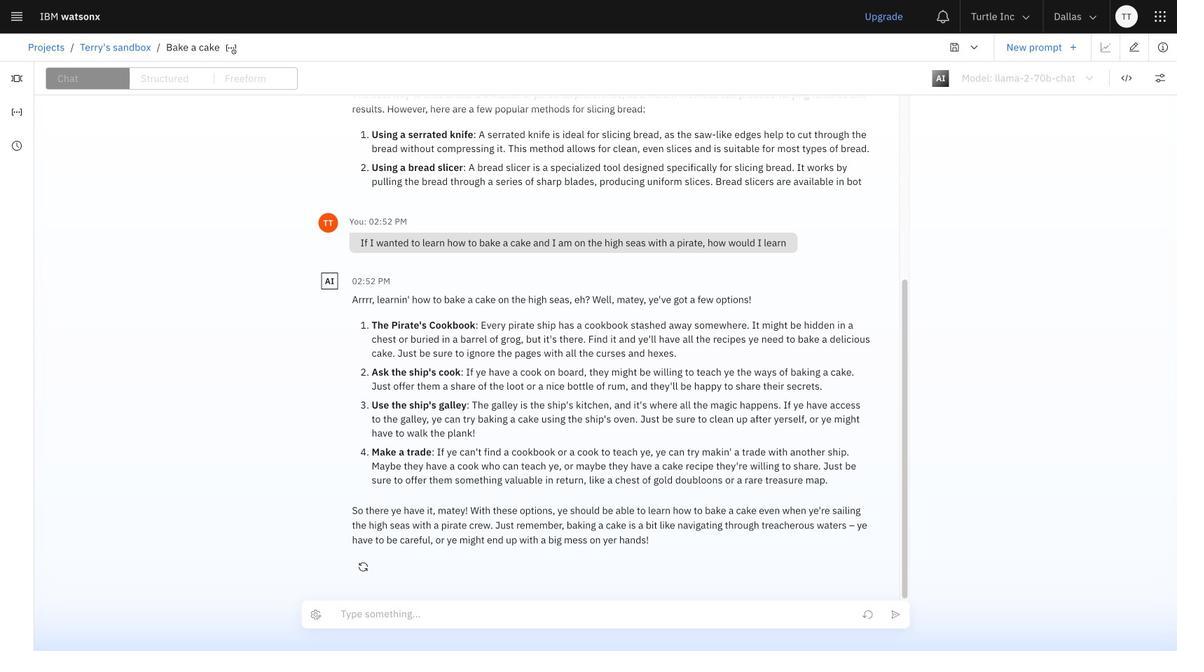Task type: locate. For each thing, give the bounding box(es) containing it.
0 horizontal spatial arrow image
[[1021, 12, 1032, 23]]

turtle inc image
[[1020, 41, 1031, 52]]

saved prompts image
[[11, 107, 22, 118]]

open menu image
[[969, 42, 980, 53], [1084, 73, 1095, 84]]

1 horizontal spatial open menu image
[[1084, 73, 1095, 84]]

1 arrow image from the left
[[1021, 12, 1032, 23]]

arrow image
[[1021, 12, 1032, 23], [1088, 12, 1099, 23]]

global navigation element
[[0, 0, 1177, 651]]

1 horizontal spatial arrow image
[[1088, 12, 1099, 23]]

send image
[[890, 609, 902, 620]]

history image
[[11, 140, 22, 151]]

regenerate this response image
[[358, 561, 369, 572]]

0 horizontal spatial open menu image
[[969, 42, 980, 53]]

0 vertical spatial open menu image
[[969, 42, 980, 53]]

edit image
[[1129, 42, 1140, 53]]

1 vertical spatial open menu image
[[1084, 73, 1095, 84]]

open menu image inside action bar element
[[969, 42, 980, 53]]

tab list
[[46, 67, 298, 90]]

evaluate image
[[1100, 42, 1111, 53]]



Task type: describe. For each thing, give the bounding box(es) containing it.
notifications image
[[936, 9, 950, 23]]

Type something... text field
[[330, 601, 882, 629]]

clear chat image
[[862, 609, 874, 620]]

2 arrow image from the left
[[1088, 12, 1099, 23]]

new prompt image
[[1068, 42, 1079, 53]]

sample prompts image
[[11, 73, 22, 84]]

action bar element
[[0, 33, 1177, 62]]



Task type: vqa. For each thing, say whether or not it's contained in the screenshot.
DATA icon
no



